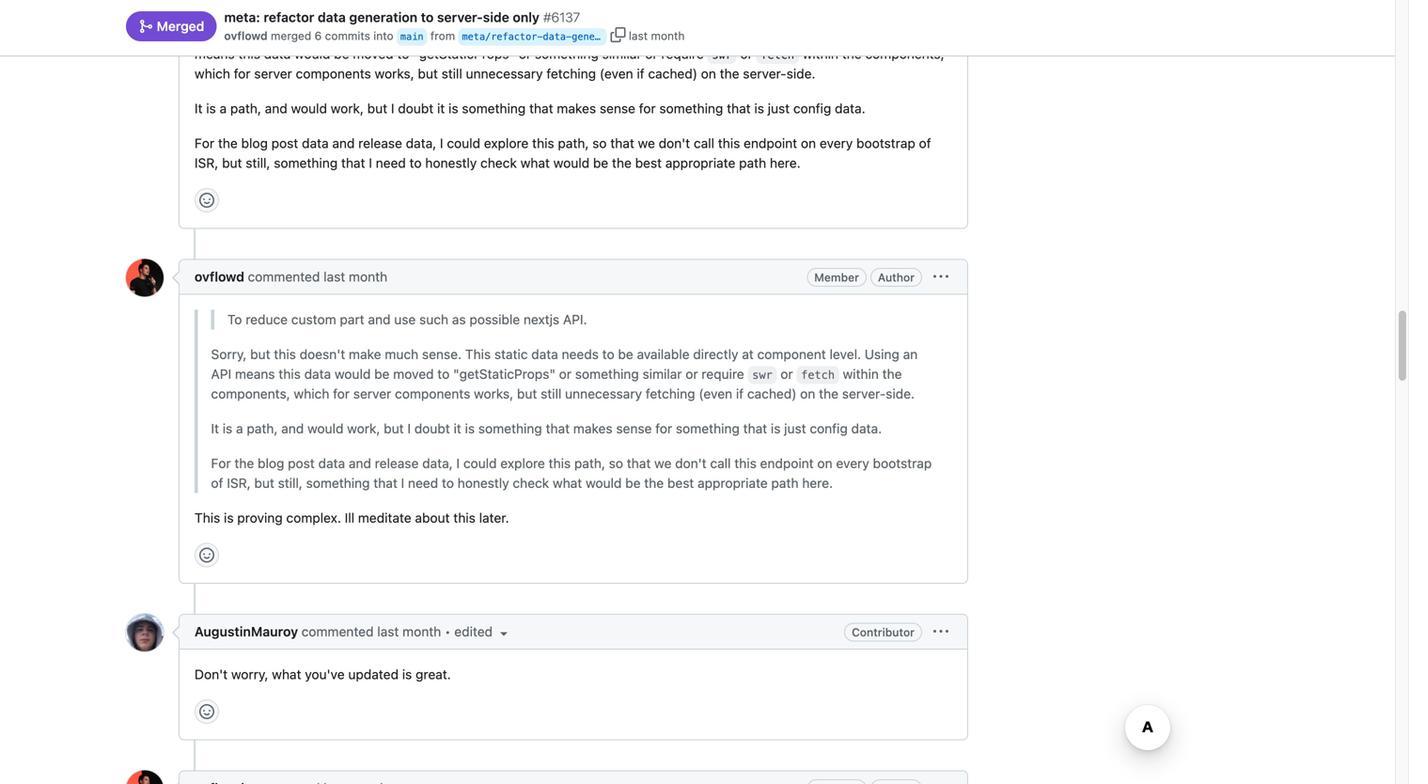 Task type: vqa. For each thing, say whether or not it's contained in the screenshot.
This is proving complex. Ill meditate about this later. Add or remove reactions image
yes



Task type: describe. For each thing, give the bounding box(es) containing it.
0 vertical spatial this
[[449, 26, 474, 42]]

1 horizontal spatial api
[[905, 26, 925, 42]]

use
[[394, 312, 416, 327]]

show options image for augustinmauroy
[[934, 624, 949, 639]]

nextjs
[[524, 312, 560, 327]]

1 vertical spatial directly
[[693, 346, 739, 362]]

as
[[452, 312, 466, 327]]

2 vertical spatial this
[[195, 510, 220, 526]]

0 vertical spatial an
[[887, 26, 901, 42]]

0 vertical spatial bootstrap
[[857, 135, 916, 151]]

0 vertical spatial sense
[[600, 101, 636, 116]]

0 vertical spatial directly
[[677, 26, 722, 42]]

don't worry, what you've updated is great.
[[195, 667, 451, 682]]

complex.
[[286, 510, 341, 526]]

merged
[[153, 19, 204, 34]]

ovflowd link for merged 6 commits into
[[224, 27, 268, 44]]

later.
[[479, 510, 509, 526]]

0 vertical spatial explore
[[484, 135, 529, 151]]

add or remove reactions image for ovflowd
[[199, 548, 214, 563]]

add or remove reactions element for augustinmauroy
[[195, 700, 219, 724]]

1 vertical spatial bootstrap
[[873, 456, 932, 471]]

1 vertical spatial which
[[294, 386, 329, 401]]

refactor
[[264, 9, 314, 25]]

1 vertical spatial makes
[[573, 421, 613, 436]]

1 vertical spatial config
[[810, 421, 848, 436]]

0 vertical spatial here.
[[770, 155, 801, 171]]

custom
[[291, 312, 336, 327]]

0 vertical spatial best
[[635, 155, 662, 171]]

1 vertical spatial blog
[[258, 456, 284, 471]]

0 horizontal spatial so
[[593, 135, 607, 151]]

author
[[878, 271, 915, 284]]

contributor
[[852, 626, 915, 639]]

0 vertical spatial static
[[478, 26, 511, 42]]

1 horizontal spatial components
[[395, 386, 470, 401]]

1 add or remove reactions element from the top
[[195, 188, 219, 212]]

1 vertical spatial release
[[375, 456, 419, 471]]

ovflowd for ovflowd commented last month
[[195, 269, 244, 284]]

0 vertical spatial require
[[661, 46, 704, 62]]

1 vertical spatial api
[[211, 366, 231, 382]]

1 horizontal spatial server
[[353, 386, 391, 401]]

api.
[[563, 312, 587, 327]]

into
[[374, 29, 394, 42]]

1 horizontal spatial server-
[[743, 66, 787, 81]]

updated
[[348, 667, 399, 682]]

such
[[419, 312, 449, 327]]

1 vertical spatial static
[[494, 346, 528, 362]]

0 vertical spatial needs
[[545, 26, 582, 42]]

commented for ovflowd
[[248, 269, 320, 284]]

1 vertical spatial still,
[[278, 475, 303, 491]]

month for augustinmauroy commented last month
[[403, 624, 441, 639]]

1 vertical spatial sorry,
[[211, 346, 247, 362]]

1 horizontal spatial it
[[454, 421, 461, 436]]

1 horizontal spatial what
[[521, 155, 550, 171]]

0 vertical spatial for the blog post data and release data, i could explore this path, so that we don't call this endpoint on every bootstrap of isr, but still, something that i need to honestly check what would be the best appropriate path here.
[[195, 135, 931, 171]]

1 horizontal spatial within
[[843, 366, 879, 382]]

meta:
[[224, 9, 260, 25]]

add or remove reactions image
[[199, 193, 214, 208]]

commented for augustinmauroy
[[302, 624, 374, 639]]

1 vertical spatial call
[[710, 456, 731, 471]]

reduce
[[246, 312, 288, 327]]

1 vertical spatial for the blog post data and release data, i could explore this path, so that we don't call this endpoint on every bootstrap of isr, but still, something that i need to honestly check what would be the best appropriate path here.
[[211, 456, 932, 491]]

0 vertical spatial makes
[[557, 101, 596, 116]]

1 horizontal spatial (even
[[699, 386, 733, 401]]

0 vertical spatial it
[[437, 101, 445, 116]]

6
[[315, 29, 322, 42]]

0 horizontal spatial a
[[220, 101, 227, 116]]

augustinmauroy commented last month
[[195, 624, 441, 639]]

ill
[[345, 510, 355, 526]]

great.
[[416, 667, 451, 682]]

1 vertical spatial doesn't
[[300, 346, 345, 362]]

#6137
[[543, 9, 580, 25]]

last month
[[629, 29, 685, 42]]

1 vertical spatial of
[[211, 475, 223, 491]]

to
[[228, 312, 242, 327]]

1 vertical spatial work,
[[347, 421, 380, 436]]

1 vertical spatial data,
[[422, 456, 453, 471]]

1 vertical spatial if
[[736, 386, 744, 401]]

0 horizontal spatial need
[[376, 155, 406, 171]]

0 vertical spatial unnecessary
[[466, 66, 543, 81]]

1 vertical spatial "getstaticprops"
[[453, 366, 556, 382]]

0 vertical spatial appropriate
[[665, 155, 736, 171]]

1 horizontal spatial at
[[742, 346, 754, 362]]

0 vertical spatial moved
[[353, 46, 394, 62]]

0 vertical spatial data,
[[406, 135, 436, 151]]

meditate
[[358, 510, 412, 526]]

0 vertical spatial much
[[368, 26, 402, 42]]

1 vertical spatial works,
[[474, 386, 514, 401]]

1 horizontal spatial fetch
[[801, 369, 835, 382]]

you've
[[305, 667, 345, 682]]

1 horizontal spatial so
[[609, 456, 623, 471]]

0 vertical spatial just
[[768, 101, 790, 116]]

0 vertical spatial it is a path, and would work, but i doubt it is something that makes sense for something that is just config data.
[[195, 101, 866, 116]]

0 vertical spatial swr
[[712, 48, 732, 62]]

0 vertical spatial fetching
[[547, 66, 596, 81]]

1 vertical spatial doubt
[[414, 421, 450, 436]]

ovflowd link for commented
[[195, 269, 244, 284]]

ovflowd for ovflowd merged 6 commits into main from meta/refactor-data-generation
[[224, 29, 268, 42]]

0 vertical spatial within the components, which for server components works, but still unnecessary fetching (even if cached) on the server-side.
[[195, 46, 945, 81]]

0 horizontal spatial (even
[[600, 66, 633, 81]]

1 horizontal spatial isr,
[[227, 475, 251, 491]]

worry,
[[231, 667, 268, 682]]

0 vertical spatial for
[[195, 135, 215, 151]]

1 horizontal spatial unnecessary
[[565, 386, 642, 401]]

0 vertical spatial available
[[621, 26, 673, 42]]

merged
[[271, 29, 312, 42]]

0 vertical spatial means
[[195, 46, 235, 62]]

1 vertical spatial need
[[408, 475, 438, 491]]

1 vertical spatial fetching
[[646, 386, 695, 401]]

about
[[415, 510, 450, 526]]

meta/refactor-data-generation link
[[462, 28, 630, 45]]

1 vertical spatial honestly
[[458, 475, 509, 491]]

last month link for augustinmauroy
[[377, 624, 441, 639]]

1 horizontal spatial swr
[[752, 369, 773, 382]]

show options image for ovflowd
[[934, 269, 949, 284]]

edited button
[[454, 622, 511, 642]]

don't
[[195, 667, 228, 682]]

edited
[[454, 624, 496, 639]]

add or remove reactions element for ovflowd
[[195, 543, 219, 567]]

possible
[[470, 312, 520, 327]]

1 vertical spatial check
[[513, 475, 549, 491]]

1 vertical spatial swr or fetch
[[752, 366, 835, 382]]

1 vertical spatial similar
[[643, 366, 682, 382]]

month for ovflowd commented last month
[[349, 269, 388, 284]]

1 vertical spatial level.
[[830, 346, 861, 362]]



Task type: locate. For each thing, give the bounding box(es) containing it.
0 vertical spatial if
[[637, 66, 645, 81]]

still down the from at the top left
[[442, 66, 462, 81]]

server down merged
[[254, 66, 292, 81]]

part
[[340, 312, 365, 327]]

@ovflowd image
[[126, 259, 164, 297]]

for
[[195, 135, 215, 151], [211, 456, 231, 471]]

0 vertical spatial works,
[[375, 66, 414, 81]]

still down nextjs
[[541, 386, 562, 401]]

just
[[768, 101, 790, 116], [784, 421, 806, 436]]

sense.
[[406, 26, 445, 42], [422, 346, 462, 362]]

main link
[[400, 28, 424, 45]]

from
[[431, 29, 455, 42]]

it
[[195, 101, 203, 116], [211, 421, 219, 436]]

last month link left the "•"
[[377, 624, 441, 639]]

2 add or remove reactions image from the top
[[199, 704, 214, 719]]

"getstaticprops"
[[413, 46, 515, 62], [453, 366, 556, 382]]

swr
[[712, 48, 732, 62], [752, 369, 773, 382]]

1 vertical spatial within
[[843, 366, 879, 382]]

side.
[[787, 66, 816, 81], [886, 386, 915, 401]]

last month link
[[324, 269, 388, 284], [377, 624, 441, 639]]

means
[[195, 46, 235, 62], [235, 366, 275, 382]]

sorry, but this doesn't make much sense. this static data needs to be available directly at component level. using an api means this data would be moved to "getstaticprops" or something similar or require down #6137
[[195, 26, 925, 62]]

2 vertical spatial last
[[377, 624, 399, 639]]

commits
[[325, 29, 370, 42]]

data,
[[406, 135, 436, 151], [422, 456, 453, 471]]

commented up "reduce"
[[248, 269, 320, 284]]

0 vertical spatial endpoint
[[744, 135, 798, 151]]

work,
[[331, 101, 364, 116], [347, 421, 380, 436]]

add or remove reactions image up augustinmauroy link
[[199, 548, 214, 563]]

cached)
[[648, 66, 698, 81], [747, 386, 797, 401]]

this down the possible
[[465, 346, 491, 362]]

generation inside ovflowd merged 6 commits into main from meta/refactor-data-generation
[[572, 31, 630, 42]]

1 horizontal spatial month
[[403, 624, 441, 639]]

for
[[234, 66, 251, 81], [639, 101, 656, 116], [333, 386, 350, 401], [656, 421, 672, 436]]

1 vertical spatial post
[[288, 456, 315, 471]]

0 vertical spatial don't
[[659, 135, 690, 151]]

0 horizontal spatial within
[[803, 46, 839, 62]]

1 horizontal spatial still
[[541, 386, 562, 401]]

1 horizontal spatial fetching
[[646, 386, 695, 401]]

isr, up proving
[[227, 475, 251, 491]]

if
[[637, 66, 645, 81], [736, 386, 744, 401]]

0 vertical spatial work,
[[331, 101, 364, 116]]

1 horizontal spatial path
[[771, 475, 799, 491]]

2 add or remove reactions element from the top
[[195, 543, 219, 567]]

components,
[[865, 46, 945, 62], [211, 386, 290, 401]]

a down meta: on the left top of the page
[[220, 101, 227, 116]]

similar
[[602, 46, 642, 62], [643, 366, 682, 382]]

0 vertical spatial post
[[271, 135, 298, 151]]

blog
[[241, 135, 268, 151], [258, 456, 284, 471]]

0 vertical spatial at
[[726, 26, 737, 42]]

0 horizontal spatial swr
[[712, 48, 732, 62]]

moved down "into"
[[353, 46, 394, 62]]

sense. down the meta: refactor data generation to server-side only #6137
[[406, 26, 445, 42]]

1 horizontal spatial if
[[736, 386, 744, 401]]

copy image
[[611, 27, 626, 42]]

0 vertical spatial swr or fetch
[[712, 46, 795, 62]]

0 vertical spatial need
[[376, 155, 406, 171]]

show options image right 'contributor' on the bottom of page
[[934, 624, 949, 639]]

2 horizontal spatial month
[[651, 29, 685, 42]]

make right 6
[[332, 26, 365, 42]]

ovflowd
[[224, 29, 268, 42], [195, 269, 244, 284]]

which down merged
[[195, 66, 230, 81]]

side
[[483, 9, 509, 25]]

last month link up part
[[324, 269, 388, 284]]

2 show options image from the top
[[934, 624, 949, 639]]

proving
[[237, 510, 283, 526]]

commented
[[248, 269, 320, 284], [302, 624, 374, 639]]

config
[[793, 101, 832, 116], [810, 421, 848, 436]]

0 vertical spatial month
[[651, 29, 685, 42]]

means down "reduce"
[[235, 366, 275, 382]]

last up updated
[[377, 624, 399, 639]]

0 horizontal spatial unnecessary
[[466, 66, 543, 81]]

1 vertical spatial using
[[865, 346, 900, 362]]

static down 'side'
[[478, 26, 511, 42]]

1 horizontal spatial an
[[903, 346, 918, 362]]

components
[[296, 66, 371, 81], [395, 386, 470, 401]]

still
[[442, 66, 462, 81], [541, 386, 562, 401]]

1 vertical spatial side.
[[886, 386, 915, 401]]

1 vertical spatial sense.
[[422, 346, 462, 362]]

ovflowd commented last month
[[195, 269, 388, 284]]

last for augustinmauroy commented last month
[[377, 624, 399, 639]]

add or remove reactions image down don't
[[199, 704, 214, 719]]

is
[[206, 101, 216, 116], [449, 101, 458, 116], [755, 101, 764, 116], [223, 421, 233, 436], [465, 421, 475, 436], [771, 421, 781, 436], [224, 510, 234, 526], [402, 667, 412, 682]]

0 vertical spatial blog
[[241, 135, 268, 151]]

to reduce custom part and use such as possible nextjs api.
[[228, 312, 587, 327]]

the
[[842, 46, 862, 62], [720, 66, 740, 81], [218, 135, 238, 151], [612, 155, 632, 171], [883, 366, 902, 382], [819, 386, 839, 401], [235, 456, 254, 471], [644, 475, 664, 491]]

0 vertical spatial cached)
[[648, 66, 698, 81]]

augustinmauroy
[[195, 624, 298, 639]]

call
[[694, 135, 715, 151], [710, 456, 731, 471]]

triangle down image
[[496, 626, 511, 641]]

much down use
[[385, 346, 419, 362]]

every
[[820, 135, 853, 151], [836, 456, 870, 471]]

static down the possible
[[494, 346, 528, 362]]

ovflowd link
[[224, 27, 268, 44], [195, 269, 244, 284]]

to
[[421, 9, 434, 25], [586, 26, 598, 42], [397, 46, 409, 62], [410, 155, 422, 171], [602, 346, 615, 362], [438, 366, 450, 382], [442, 475, 454, 491]]

check
[[481, 155, 517, 171], [513, 475, 549, 491]]

bootstrap
[[857, 135, 916, 151], [873, 456, 932, 471]]

month up part
[[349, 269, 388, 284]]

1 vertical spatial it
[[211, 421, 219, 436]]

0 horizontal spatial still
[[442, 66, 462, 81]]

last up part
[[324, 269, 345, 284]]

1 add or remove reactions image from the top
[[199, 548, 214, 563]]

0 horizontal spatial works,
[[375, 66, 414, 81]]

1 horizontal spatial a
[[236, 421, 243, 436]]

we
[[638, 135, 655, 151], [655, 456, 672, 471]]

1 show options image from the top
[[934, 269, 949, 284]]

would
[[294, 46, 330, 62], [291, 101, 327, 116], [554, 155, 590, 171], [335, 366, 371, 382], [308, 421, 344, 436], [586, 475, 622, 491]]

0 vertical spatial a
[[220, 101, 227, 116]]

ovflowd merged 6 commits into main from meta/refactor-data-generation
[[224, 29, 630, 42]]

1 vertical spatial just
[[784, 421, 806, 436]]

1 vertical spatial month
[[349, 269, 388, 284]]

commented up you've
[[302, 624, 374, 639]]

meta: refactor data generation to server-side only link
[[224, 8, 540, 27]]

work, down the commits
[[331, 101, 364, 116]]

member
[[815, 271, 859, 284]]

this
[[258, 26, 280, 42], [238, 46, 260, 62], [532, 135, 554, 151], [718, 135, 740, 151], [274, 346, 296, 362], [279, 366, 301, 382], [549, 456, 571, 471], [735, 456, 757, 471], [454, 510, 476, 526]]

unnecessary down api.
[[565, 386, 642, 401]]

1 vertical spatial a
[[236, 421, 243, 436]]

post
[[271, 135, 298, 151], [288, 456, 315, 471]]

0 vertical spatial add or remove reactions image
[[199, 548, 214, 563]]

last
[[629, 29, 648, 42], [324, 269, 345, 284], [377, 624, 399, 639]]

be
[[602, 26, 617, 42], [334, 46, 349, 62], [593, 155, 609, 171], [618, 346, 633, 362], [374, 366, 390, 382], [625, 475, 641, 491]]

@augustinmauroy image
[[126, 614, 164, 652]]

this
[[449, 26, 474, 42], [465, 346, 491, 362], [195, 510, 220, 526]]

sorry, down to
[[211, 346, 247, 362]]

month left the "•"
[[403, 624, 441, 639]]

components down the commits
[[296, 66, 371, 81]]

2 vertical spatial server-
[[842, 386, 886, 401]]

level.
[[813, 26, 845, 42], [830, 346, 861, 362]]

moved down to reduce custom part and use such as possible nextjs api.
[[393, 366, 434, 382]]

1 vertical spatial don't
[[675, 456, 707, 471]]

1 vertical spatial fetch
[[801, 369, 835, 382]]

"getstaticprops" down the possible
[[453, 366, 556, 382]]

0 vertical spatial component
[[741, 26, 810, 42]]

1 vertical spatial what
[[553, 475, 582, 491]]

much
[[368, 26, 402, 42], [385, 346, 419, 362]]

works, down "into"
[[375, 66, 414, 81]]

work, up "this is proving complex. ill meditate about this later."
[[347, 421, 380, 436]]

1 vertical spatial this
[[465, 346, 491, 362]]

endpoint
[[744, 135, 798, 151], [760, 456, 814, 471]]

generation up "into"
[[349, 9, 418, 25]]

unnecessary down meta/refactor- in the top left of the page
[[466, 66, 543, 81]]

components down such
[[395, 386, 470, 401]]

much down the meta: refactor data generation to server-side only #6137
[[368, 26, 402, 42]]

1 vertical spatial every
[[836, 456, 870, 471]]

0 vertical spatial path
[[739, 155, 766, 171]]

meta: refactor data generation to server-side only #6137
[[224, 9, 580, 25]]

within
[[803, 46, 839, 62], [843, 366, 879, 382]]

sorry, but this doesn't make much sense. this static data needs to be available directly at component level. using an api means this data would be moved to "getstaticprops" or something similar or require
[[195, 26, 925, 62], [211, 346, 918, 382]]

1 vertical spatial ovflowd link
[[195, 269, 244, 284]]

0 vertical spatial server-
[[437, 9, 483, 25]]

within the components, which for server components works, but still unnecessary fetching (even if cached) on the server-side. down data-
[[195, 46, 945, 81]]

1 vertical spatial path
[[771, 475, 799, 491]]

0 vertical spatial ovflowd link
[[224, 27, 268, 44]]

ovflowd link down meta: on the left top of the page
[[224, 27, 268, 44]]

data-
[[543, 31, 572, 42]]

sorry, down meta: on the left top of the page
[[195, 26, 230, 42]]

meta/refactor-
[[462, 31, 543, 42]]

sorry,
[[195, 26, 230, 42], [211, 346, 247, 362]]

0 horizontal spatial server
[[254, 66, 292, 81]]

static
[[478, 26, 511, 42], [494, 346, 528, 362]]

component
[[741, 26, 810, 42], [757, 346, 826, 362]]

sorry, but this doesn't make much sense. this static data needs to be available directly at component level. using an api means this data would be moved to "getstaticprops" or something similar or require down api.
[[211, 346, 918, 382]]

needs down api.
[[562, 346, 599, 362]]

only
[[513, 9, 540, 25]]

last month link for ovflowd
[[324, 269, 388, 284]]

"getstaticprops" down the from at the top left
[[413, 46, 515, 62]]

need
[[376, 155, 406, 171], [408, 475, 438, 491]]

which down custom
[[294, 386, 329, 401]]

this right "main"
[[449, 26, 474, 42]]

generation down #6137
[[572, 31, 630, 42]]

explore
[[484, 135, 529, 151], [501, 456, 545, 471]]

0 vertical spatial honestly
[[425, 155, 477, 171]]

server down part
[[353, 386, 391, 401]]

1 vertical spatial swr
[[752, 369, 773, 382]]

means down merged
[[195, 46, 235, 62]]

0 vertical spatial within
[[803, 46, 839, 62]]

within the components, which for server components works, but still unnecessary fetching (even if cached) on the server-side. down api.
[[211, 366, 915, 401]]

works, down the possible
[[474, 386, 514, 401]]

makes
[[557, 101, 596, 116], [573, 421, 613, 436]]

last for ovflowd commented last month
[[324, 269, 345, 284]]

it is a path, and would work, but i doubt it is something that makes sense for something that is just config data.
[[195, 101, 866, 116], [211, 421, 882, 436]]

doubt down main link
[[398, 101, 434, 116]]

needs down #6137
[[545, 26, 582, 42]]

ovflowd down meta: on the left top of the page
[[224, 29, 268, 42]]

0 vertical spatial last month link
[[324, 269, 388, 284]]

doesn't down custom
[[300, 346, 345, 362]]

isr,
[[195, 155, 218, 171], [227, 475, 251, 491]]

month right copy icon on the left of the page
[[651, 29, 685, 42]]

•
[[445, 624, 451, 639]]

1 vertical spatial it is a path, and would work, but i doubt it is something that makes sense for something that is just config data.
[[211, 421, 882, 436]]

api
[[905, 26, 925, 42], [211, 366, 231, 382]]

0 vertical spatial doesn't
[[283, 26, 329, 42]]

add or remove reactions image for augustinmauroy
[[199, 704, 214, 719]]

2 vertical spatial month
[[403, 624, 441, 639]]

add or remove reactions element
[[195, 188, 219, 212], [195, 543, 219, 567], [195, 700, 219, 724]]

and
[[265, 101, 288, 116], [332, 135, 355, 151], [368, 312, 391, 327], [281, 421, 304, 436], [349, 456, 371, 471]]

0 vertical spatial could
[[447, 135, 481, 151]]

0 vertical spatial every
[[820, 135, 853, 151]]

best
[[635, 155, 662, 171], [668, 475, 694, 491]]

1 vertical spatial data.
[[852, 421, 882, 436]]

0 vertical spatial it
[[195, 101, 203, 116]]

1 vertical spatial sense
[[616, 421, 652, 436]]

works,
[[375, 66, 414, 81], [474, 386, 514, 401]]

0 horizontal spatial here.
[[770, 155, 801, 171]]

show options image right author
[[934, 269, 949, 284]]

doesn't down "refactor"
[[283, 26, 329, 42]]

which
[[195, 66, 230, 81], [294, 386, 329, 401]]

doubt up about
[[414, 421, 450, 436]]

server
[[254, 66, 292, 81], [353, 386, 391, 401]]

1 vertical spatial ovflowd
[[195, 269, 244, 284]]

0 vertical spatial side.
[[787, 66, 816, 81]]

1 vertical spatial appropriate
[[698, 475, 768, 491]]

honestly
[[425, 155, 477, 171], [458, 475, 509, 491]]

main
[[400, 31, 424, 42]]

0 vertical spatial sense.
[[406, 26, 445, 42]]

doesn't
[[283, 26, 329, 42], [300, 346, 345, 362]]

at
[[726, 26, 737, 42], [742, 346, 754, 362]]

0 vertical spatial so
[[593, 135, 607, 151]]

0 vertical spatial fetch
[[761, 48, 795, 62]]

0 vertical spatial using
[[848, 26, 883, 42]]

isr, up add or remove reactions image
[[195, 155, 218, 171]]

sense. down such
[[422, 346, 462, 362]]

1 vertical spatial add or remove reactions image
[[199, 704, 214, 719]]

git merge image
[[138, 19, 153, 34]]

of
[[919, 135, 931, 151], [211, 475, 223, 491]]

ovflowd link up to
[[195, 269, 244, 284]]

a up proving
[[236, 421, 243, 436]]

augustinmauroy link
[[195, 624, 298, 639]]

3 add or remove reactions element from the top
[[195, 700, 219, 724]]

ovflowd up to
[[195, 269, 244, 284]]

last right copy icon on the left of the page
[[629, 29, 648, 42]]

this is proving complex. ill meditate about this later.
[[195, 510, 509, 526]]

or
[[519, 46, 531, 62], [645, 46, 658, 62], [740, 46, 753, 62], [559, 366, 572, 382], [686, 366, 698, 382], [781, 366, 793, 382]]

0 vertical spatial check
[[481, 155, 517, 171]]

1 vertical spatial best
[[668, 475, 694, 491]]

1 vertical spatial last month link
[[377, 624, 441, 639]]

0 horizontal spatial isr,
[[195, 155, 218, 171]]

this left proving
[[195, 510, 220, 526]]

still,
[[246, 155, 270, 171], [278, 475, 303, 491]]

1 horizontal spatial here.
[[802, 475, 833, 491]]

0 horizontal spatial generation
[[349, 9, 418, 25]]

make down part
[[349, 346, 381, 362]]

what
[[521, 155, 550, 171], [553, 475, 582, 491], [272, 667, 301, 682]]

don't
[[659, 135, 690, 151], [675, 456, 707, 471]]

add or remove reactions image
[[199, 548, 214, 563], [199, 704, 214, 719]]

needs
[[545, 26, 582, 42], [562, 346, 599, 362]]

show options image
[[934, 269, 949, 284], [934, 624, 949, 639]]

1 horizontal spatial it
[[211, 421, 219, 436]]

data
[[318, 9, 346, 25], [515, 26, 542, 42], [264, 46, 291, 62], [302, 135, 329, 151], [531, 346, 558, 362], [304, 366, 331, 382], [318, 456, 345, 471]]

that
[[529, 101, 553, 116], [727, 101, 751, 116], [611, 135, 635, 151], [341, 155, 365, 171], [546, 421, 570, 436], [743, 421, 767, 436], [627, 456, 651, 471], [374, 475, 398, 491]]



